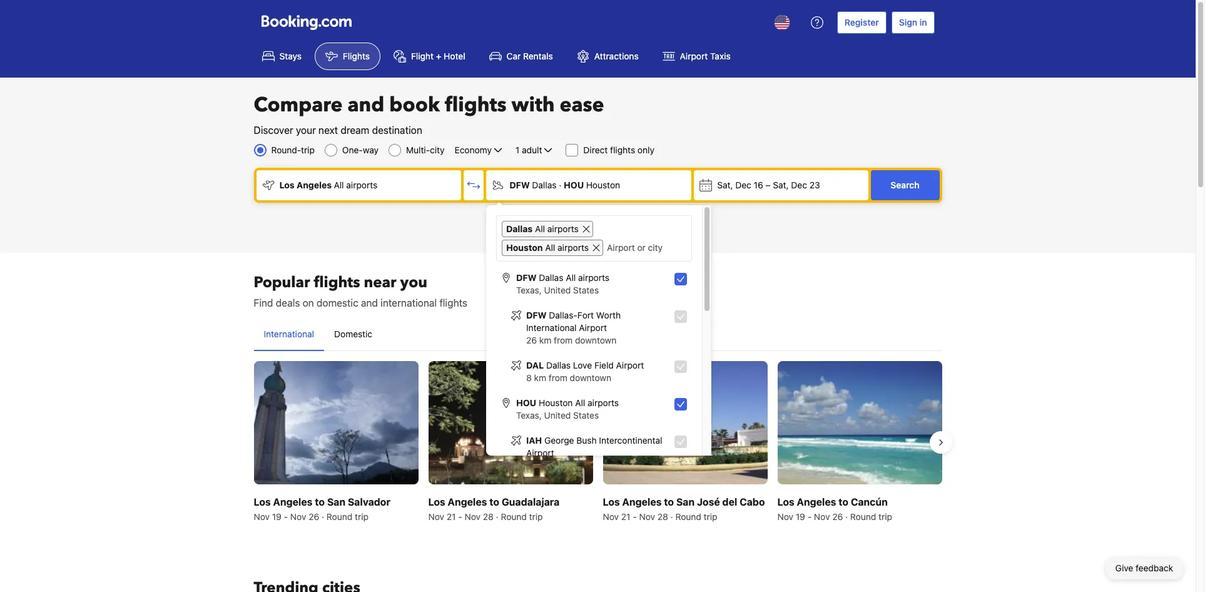 Task type: vqa. For each thing, say whether or not it's contained in the screenshot.


Task type: describe. For each thing, give the bounding box(es) containing it.
· inside los angeles to san josé del cabo nov 21 - nov 28 · round trip
[[671, 511, 673, 522]]

23
[[810, 180, 820, 190]]

airport taxis
[[680, 51, 731, 61]]

attractions link
[[566, 43, 649, 70]]

popular
[[254, 272, 310, 293]]

feedback
[[1136, 563, 1173, 573]]

one-
[[342, 145, 363, 155]]

iah
[[526, 435, 542, 446]]

san for salvador
[[327, 496, 346, 508]]

16
[[754, 180, 763, 190]]

los angeles to cancún nov 19 - nov 26 · round trip
[[778, 496, 892, 522]]

taxis
[[710, 51, 731, 61]]

book
[[390, 91, 440, 119]]

los angeles to san josé del cabo image
[[603, 361, 768, 485]]

1 nov from the left
[[254, 511, 270, 522]]

1 dec from the left
[[736, 180, 752, 190]]

fort
[[578, 310, 594, 320]]

+
[[436, 51, 441, 61]]

flight + hotel
[[411, 51, 465, 61]]

dfw for dfw dallas · hou houston
[[510, 180, 530, 190]]

angeles for los angeles to guadalajara
[[448, 496, 487, 508]]

international inside dallas-fort worth international airport
[[526, 322, 577, 333]]

- inside los angeles to san josé del cabo nov 21 - nov 28 · round trip
[[633, 511, 637, 522]]

0 vertical spatial km
[[539, 335, 552, 345]]

register
[[845, 17, 879, 28]]

on
[[303, 297, 314, 309]]

dal dallas love field airport 8 km from downtown
[[526, 360, 644, 383]]

destination
[[372, 125, 422, 136]]

san for josé
[[676, 496, 695, 508]]

hou inside hou houston all airports texas, united states
[[516, 397, 536, 408]]

1 adult
[[516, 145, 542, 155]]

to for nov
[[315, 496, 325, 508]]

los angeles to san josé del cabo nov 21 - nov 28 · round trip
[[603, 496, 765, 522]]

one-way
[[342, 145, 379, 155]]

round inside los angeles to san josé del cabo nov 21 - nov 28 · round trip
[[676, 511, 702, 522]]

26 km from downtown
[[526, 335, 617, 345]]

los for los angeles
[[279, 180, 295, 190]]

give feedback button
[[1106, 557, 1183, 580]]

international button
[[254, 318, 324, 350]]

your
[[296, 125, 316, 136]]

28 inside los angeles to guadalajara nov 21 - nov 28 · round trip
[[483, 511, 494, 522]]

george bush intercontinental airport
[[526, 435, 662, 458]]

dallas for dfw dallas all airports texas, united states
[[539, 272, 564, 283]]

downtown inside dal dallas love field airport 8 km from downtown
[[570, 372, 612, 383]]

stays link
[[251, 43, 312, 70]]

domestic button
[[324, 318, 382, 350]]

3 nov from the left
[[428, 511, 444, 522]]

compare and book flights with ease discover your next dream destination
[[254, 91, 604, 136]]

multi-city
[[406, 145, 445, 155]]

airports down dallas all airports
[[558, 242, 589, 253]]

states for dallas
[[573, 285, 599, 295]]

dallas all airports
[[506, 223, 579, 234]]

flights left only on the top of the page
[[610, 145, 635, 155]]

direct flights only
[[584, 145, 655, 155]]

8
[[526, 372, 532, 383]]

cancún
[[851, 496, 888, 508]]

dallas-
[[549, 310, 578, 320]]

economy
[[455, 145, 492, 155]]

in
[[920, 17, 927, 28]]

register link
[[837, 11, 887, 34]]

flights right international
[[440, 297, 468, 309]]

0 vertical spatial downtown
[[575, 335, 617, 345]]

worth
[[596, 310, 621, 320]]

states for houston
[[573, 410, 599, 421]]

dfw for dfw
[[526, 310, 547, 320]]

angeles for los angeles to cancún
[[797, 496, 836, 508]]

4 nov from the left
[[465, 511, 481, 522]]

trip inside los angeles to cancún nov 19 - nov 26 · round trip
[[879, 511, 892, 522]]

region containing los angeles to san salvador
[[244, 356, 952, 528]]

round-trip
[[271, 145, 315, 155]]

los for los angeles to san josé del cabo
[[603, 496, 620, 508]]

los for los angeles to cancún
[[778, 496, 795, 508]]

angeles for los angeles
[[297, 180, 332, 190]]

dfw dallas · hou houston
[[510, 180, 620, 190]]

near
[[364, 272, 397, 293]]

domestic
[[317, 297, 358, 309]]

domestic
[[334, 329, 372, 339]]

houston all airports
[[506, 242, 589, 253]]

los for los angeles to guadalajara
[[428, 496, 445, 508]]

dallas up houston all airports
[[506, 223, 533, 234]]

airport inside dallas-fort worth international airport
[[579, 322, 607, 333]]

km inside dal dallas love field airport 8 km from downtown
[[534, 372, 546, 383]]

airport taxis link
[[652, 43, 741, 70]]

2 nov from the left
[[290, 511, 306, 522]]

round-
[[271, 145, 301, 155]]

sign
[[899, 17, 918, 28]]

all down dallas all airports
[[545, 242, 555, 253]]

- inside los angeles to cancún nov 19 - nov 26 · round trip
[[808, 511, 812, 522]]

find
[[254, 297, 273, 309]]

Airport or city text field
[[606, 240, 687, 256]]

george
[[545, 435, 574, 446]]

direct
[[584, 145, 608, 155]]

los angeles to guadalajara nov 21 - nov 28 · round trip
[[428, 496, 560, 522]]

airport left taxis
[[680, 51, 708, 61]]

houston inside hou houston all airports texas, united states
[[539, 397, 573, 408]]

car rentals link
[[479, 43, 564, 70]]

adult
[[522, 145, 542, 155]]

from inside dal dallas love field airport 8 km from downtown
[[549, 372, 568, 383]]

to for 19
[[839, 496, 849, 508]]

26 inside los angeles to san salvador nov 19 - nov 26 · round trip
[[309, 511, 319, 522]]

compare
[[254, 91, 343, 119]]

ease
[[560, 91, 604, 119]]

flights up domestic
[[314, 272, 360, 293]]

cabo
[[740, 496, 765, 508]]

sign in link
[[892, 11, 935, 34]]

multi-
[[406, 145, 430, 155]]

love
[[573, 360, 592, 371]]

stays
[[279, 51, 302, 61]]

sat, dec 16 – sat, dec 23 button
[[694, 170, 868, 200]]

united for houston
[[544, 410, 571, 421]]

search button
[[871, 170, 940, 200]]

international
[[381, 297, 437, 309]]

5 nov from the left
[[603, 511, 619, 522]]

airports for dallas
[[578, 272, 610, 283]]

angeles for los angeles to san josé del cabo
[[622, 496, 662, 508]]

dfw dallas all airports texas, united states
[[516, 272, 610, 295]]

21 inside los angeles to guadalajara nov 21 - nov 28 · round trip
[[447, 511, 456, 522]]

hou houston all airports texas, united states
[[516, 397, 619, 421]]

texas, for dfw
[[516, 285, 542, 295]]

give feedback
[[1116, 563, 1173, 573]]

round inside los angeles to guadalajara nov 21 - nov 28 · round trip
[[501, 511, 527, 522]]

flights
[[343, 51, 370, 61]]

search
[[891, 180, 920, 190]]

attractions
[[594, 51, 639, 61]]

flight + hotel link
[[383, 43, 476, 70]]

guadalajara
[[502, 496, 560, 508]]

press enter to select airport, and then press spacebar to add another airport element
[[496, 267, 692, 592]]



Task type: locate. For each thing, give the bounding box(es) containing it.
dfw for dfw dallas all airports texas, united states
[[516, 272, 537, 283]]

car
[[507, 51, 521, 61]]

1 horizontal spatial 21
[[621, 511, 631, 522]]

dec left 23
[[791, 180, 807, 190]]

2 vertical spatial dfw
[[526, 310, 547, 320]]

round inside los angeles to cancún nov 19 - nov 26 · round trip
[[850, 511, 876, 522]]

1 horizontal spatial san
[[676, 496, 695, 508]]

flights inside "compare and book flights with ease discover your next dream destination"
[[445, 91, 507, 119]]

airports up houston all airports
[[548, 223, 579, 234]]

sat,
[[717, 180, 733, 190], [773, 180, 789, 190]]

airport inside dal dallas love field airport 8 km from downtown
[[616, 360, 644, 371]]

flights link
[[315, 43, 380, 70]]

angeles inside los angeles to guadalajara nov 21 - nov 28 · round trip
[[448, 496, 487, 508]]

1 to from the left
[[315, 496, 325, 508]]

tab list containing international
[[254, 318, 942, 352]]

angeles for los angeles to san salvador
[[273, 496, 313, 508]]

states inside hou houston all airports texas, united states
[[573, 410, 599, 421]]

2 28 from the left
[[658, 511, 668, 522]]

round
[[327, 511, 353, 522], [501, 511, 527, 522], [676, 511, 702, 522], [850, 511, 876, 522]]

to
[[315, 496, 325, 508], [490, 496, 499, 508], [664, 496, 674, 508], [839, 496, 849, 508]]

united inside dfw dallas all airports texas, united states
[[544, 285, 571, 295]]

1 vertical spatial and
[[361, 297, 378, 309]]

all for dallas
[[566, 272, 576, 283]]

los inside los angeles to san salvador nov 19 - nov 26 · round trip
[[254, 496, 271, 508]]

2 states from the top
[[573, 410, 599, 421]]

dfw down houston all airports
[[516, 272, 537, 283]]

los angeles to san salvador image
[[254, 361, 418, 485]]

city
[[430, 145, 445, 155]]

round down guadalajara
[[501, 511, 527, 522]]

from right 8
[[549, 372, 568, 383]]

way
[[363, 145, 379, 155]]

popular flights near you find deals on domestic and international flights
[[254, 272, 468, 309]]

1 texas, from the top
[[516, 285, 542, 295]]

28
[[483, 511, 494, 522], [658, 511, 668, 522]]

and down near
[[361, 297, 378, 309]]

airport down fort
[[579, 322, 607, 333]]

-
[[284, 511, 288, 522], [458, 511, 462, 522], [633, 511, 637, 522], [808, 511, 812, 522]]

0 vertical spatial and
[[348, 91, 385, 119]]

1 - from the left
[[284, 511, 288, 522]]

all inside hou houston all airports texas, united states
[[575, 397, 585, 408]]

1 vertical spatial texas,
[[516, 410, 542, 421]]

los angeles to san salvador nov 19 - nov 26 · round trip
[[254, 496, 391, 522]]

1 states from the top
[[573, 285, 599, 295]]

all up houston all airports
[[535, 223, 545, 234]]

1 horizontal spatial international
[[526, 322, 577, 333]]

8 nov from the left
[[814, 511, 830, 522]]

19 inside los angeles to san salvador nov 19 - nov 26 · round trip
[[272, 511, 282, 522]]

1 united from the top
[[544, 285, 571, 295]]

1 horizontal spatial 19
[[796, 511, 805, 522]]

2 vertical spatial houston
[[539, 397, 573, 408]]

los
[[279, 180, 295, 190], [254, 496, 271, 508], [428, 496, 445, 508], [603, 496, 620, 508], [778, 496, 795, 508]]

1
[[516, 145, 520, 155]]

booking.com logo image
[[261, 15, 351, 30], [261, 15, 351, 30]]

san left 'josé'
[[676, 496, 695, 508]]

1 sat, from the left
[[717, 180, 733, 190]]

all for houston
[[575, 397, 585, 408]]

1 vertical spatial dfw
[[516, 272, 537, 283]]

all inside dfw dallas all airports texas, united states
[[566, 272, 576, 283]]

los inside los angeles to san josé del cabo nov 21 - nov 28 · round trip
[[603, 496, 620, 508]]

flights
[[445, 91, 507, 119], [610, 145, 635, 155], [314, 272, 360, 293], [440, 297, 468, 309]]

airport inside george bush intercontinental airport
[[526, 447, 554, 458]]

rentals
[[523, 51, 553, 61]]

angeles inside los angeles to san salvador nov 19 - nov 26 · round trip
[[273, 496, 313, 508]]

hou down the direct on the top
[[564, 180, 584, 190]]

sign in
[[899, 17, 927, 28]]

states inside dfw dallas all airports texas, united states
[[573, 285, 599, 295]]

los angeles all airports
[[279, 180, 378, 190]]

texas, up iah
[[516, 410, 542, 421]]

trip down salvador
[[355, 511, 369, 522]]

josé
[[697, 496, 720, 508]]

2 21 from the left
[[621, 511, 631, 522]]

26
[[526, 335, 537, 345], [309, 511, 319, 522], [833, 511, 843, 522]]

texas, for hou
[[516, 410, 542, 421]]

trip down 'josé'
[[704, 511, 718, 522]]

dallas inside dfw dallas all airports texas, united states
[[539, 272, 564, 283]]

2 san from the left
[[676, 496, 695, 508]]

km
[[539, 335, 552, 345], [534, 372, 546, 383]]

region
[[244, 356, 952, 528]]

0 horizontal spatial sat,
[[717, 180, 733, 190]]

2 texas, from the top
[[516, 410, 542, 421]]

to inside los angeles to guadalajara nov 21 - nov 28 · round trip
[[490, 496, 499, 508]]

dallas down houston all airports
[[539, 272, 564, 283]]

airports inside dfw dallas all airports texas, united states
[[578, 272, 610, 283]]

0 vertical spatial hou
[[564, 180, 584, 190]]

1 vertical spatial from
[[549, 372, 568, 383]]

airports for angeles
[[346, 180, 378, 190]]

1 horizontal spatial sat,
[[773, 180, 789, 190]]

airport down iah
[[526, 447, 554, 458]]

angeles inside los angeles to san josé del cabo nov 21 - nov 28 · round trip
[[622, 496, 662, 508]]

· inside los angeles to guadalajara nov 21 - nov 28 · round trip
[[496, 511, 499, 522]]

1 horizontal spatial 26
[[526, 335, 537, 345]]

trip inside los angeles to san salvador nov 19 - nov 26 · round trip
[[355, 511, 369, 522]]

hotel
[[444, 51, 465, 61]]

0 vertical spatial states
[[573, 285, 599, 295]]

hou
[[564, 180, 584, 190], [516, 397, 536, 408]]

houston up george
[[539, 397, 573, 408]]

2 horizontal spatial 26
[[833, 511, 843, 522]]

–
[[766, 180, 771, 190]]

angeles inside los angeles to cancún nov 19 - nov 26 · round trip
[[797, 496, 836, 508]]

flight
[[411, 51, 434, 61]]

0 horizontal spatial hou
[[516, 397, 536, 408]]

airports
[[346, 180, 378, 190], [548, 223, 579, 234], [558, 242, 589, 253], [578, 272, 610, 283], [588, 397, 619, 408]]

dec left 16
[[736, 180, 752, 190]]

round down 'josé'
[[676, 511, 702, 522]]

1 horizontal spatial hou
[[564, 180, 584, 190]]

dfw down 1
[[510, 180, 530, 190]]

4 - from the left
[[808, 511, 812, 522]]

2 19 from the left
[[796, 511, 805, 522]]

3 round from the left
[[676, 511, 702, 522]]

0 vertical spatial texas,
[[516, 285, 542, 295]]

intercontinental
[[599, 435, 662, 446]]

united
[[544, 285, 571, 295], [544, 410, 571, 421]]

and up dream
[[348, 91, 385, 119]]

1 vertical spatial km
[[534, 372, 546, 383]]

sat, left 16
[[717, 180, 733, 190]]

airports up fort
[[578, 272, 610, 283]]

international down deals
[[264, 329, 314, 339]]

1 vertical spatial united
[[544, 410, 571, 421]]

0 horizontal spatial 21
[[447, 511, 456, 522]]

dal
[[526, 360, 544, 371]]

airports inside hou houston all airports texas, united states
[[588, 397, 619, 408]]

san left salvador
[[327, 496, 346, 508]]

united for dallas
[[544, 285, 571, 295]]

downtown
[[575, 335, 617, 345], [570, 372, 612, 383]]

all down one-
[[334, 180, 344, 190]]

states up bush
[[573, 410, 599, 421]]

trip down cancún
[[879, 511, 892, 522]]

flights up economy
[[445, 91, 507, 119]]

downtown up 'field' at the bottom
[[575, 335, 617, 345]]

trip
[[301, 145, 315, 155], [355, 511, 369, 522], [529, 511, 543, 522], [704, 511, 718, 522], [879, 511, 892, 522]]

discover
[[254, 125, 293, 136]]

to left guadalajara
[[490, 496, 499, 508]]

airports for houston
[[588, 397, 619, 408]]

los inside los angeles to guadalajara nov 21 - nov 28 · round trip
[[428, 496, 445, 508]]

0 vertical spatial houston
[[586, 180, 620, 190]]

0 horizontal spatial 19
[[272, 511, 282, 522]]

trip down your
[[301, 145, 315, 155]]

all
[[334, 180, 344, 190], [535, 223, 545, 234], [545, 242, 555, 253], [566, 272, 576, 283], [575, 397, 585, 408]]

dfw inside dfw dallas all airports texas, united states
[[516, 272, 537, 283]]

0 horizontal spatial 28
[[483, 511, 494, 522]]

give
[[1116, 563, 1134, 573]]

tab list
[[254, 318, 942, 352]]

trip down guadalajara
[[529, 511, 543, 522]]

houston down dallas all airports
[[506, 242, 543, 253]]

21
[[447, 511, 456, 522], [621, 511, 631, 522]]

dallas down 1 adult popup button
[[532, 180, 557, 190]]

only
[[638, 145, 655, 155]]

trip inside los angeles to guadalajara nov 21 - nov 28 · round trip
[[529, 511, 543, 522]]

dallas for dfw dallas · hou houston
[[532, 180, 557, 190]]

to inside los angeles to san salvador nov 19 - nov 26 · round trip
[[315, 496, 325, 508]]

3 - from the left
[[633, 511, 637, 522]]

dallas for dal dallas love field airport 8 km from downtown
[[546, 360, 571, 371]]

texas, inside hou houston all airports texas, united states
[[516, 410, 542, 421]]

- inside los angeles to san salvador nov 19 - nov 26 · round trip
[[284, 511, 288, 522]]

sat, right –
[[773, 180, 789, 190]]

round inside los angeles to san salvador nov 19 - nov 26 · round trip
[[327, 511, 353, 522]]

km right 8
[[534, 372, 546, 383]]

4 round from the left
[[850, 511, 876, 522]]

international down dallas-
[[526, 322, 577, 333]]

1 horizontal spatial dec
[[791, 180, 807, 190]]

sat, dec 16 – sat, dec 23
[[717, 180, 820, 190]]

0 horizontal spatial san
[[327, 496, 346, 508]]

0 vertical spatial united
[[544, 285, 571, 295]]

6 nov from the left
[[639, 511, 655, 522]]

all down dal dallas love field airport 8 km from downtown
[[575, 397, 585, 408]]

all for angeles
[[334, 180, 344, 190]]

0 horizontal spatial 26
[[309, 511, 319, 522]]

dec
[[736, 180, 752, 190], [791, 180, 807, 190]]

4 to from the left
[[839, 496, 849, 508]]

airports down dal dallas love field airport 8 km from downtown
[[588, 397, 619, 408]]

to left 'josé'
[[664, 496, 674, 508]]

1 vertical spatial downtown
[[570, 372, 612, 383]]

to for 21
[[490, 496, 499, 508]]

and
[[348, 91, 385, 119], [361, 297, 378, 309]]

2 united from the top
[[544, 410, 571, 421]]

1 san from the left
[[327, 496, 346, 508]]

san inside los angeles to san salvador nov 19 - nov 26 · round trip
[[327, 496, 346, 508]]

all down houston all airports
[[566, 272, 576, 283]]

downtown down love
[[570, 372, 612, 383]]

1 vertical spatial houston
[[506, 242, 543, 253]]

and inside "popular flights near you find deals on domestic and international flights"
[[361, 297, 378, 309]]

united up dallas-
[[544, 285, 571, 295]]

1 horizontal spatial 28
[[658, 511, 668, 522]]

dallas right dal
[[546, 360, 571, 371]]

3 to from the left
[[664, 496, 674, 508]]

1 28 from the left
[[483, 511, 494, 522]]

del
[[723, 496, 737, 508]]

1 21 from the left
[[447, 511, 456, 522]]

1 round from the left
[[327, 511, 353, 522]]

united up george
[[544, 410, 571, 421]]

to for del
[[664, 496, 674, 508]]

dfw
[[510, 180, 530, 190], [516, 272, 537, 283], [526, 310, 547, 320]]

you
[[400, 272, 427, 293]]

houston
[[586, 180, 620, 190], [506, 242, 543, 253], [539, 397, 573, 408]]

2 to from the left
[[490, 496, 499, 508]]

26 inside los angeles to cancún nov 19 - nov 26 · round trip
[[833, 511, 843, 522]]

san
[[327, 496, 346, 508], [676, 496, 695, 508]]

28 inside los angeles to san josé del cabo nov 21 - nov 28 · round trip
[[658, 511, 668, 522]]

texas, inside dfw dallas all airports texas, united states
[[516, 285, 542, 295]]

to left cancún
[[839, 496, 849, 508]]

bush
[[577, 435, 597, 446]]

2 round from the left
[[501, 511, 527, 522]]

to inside los angeles to san josé del cabo nov 21 - nov 28 · round trip
[[664, 496, 674, 508]]

19 inside los angeles to cancún nov 19 - nov 26 · round trip
[[796, 511, 805, 522]]

to left salvador
[[315, 496, 325, 508]]

2 - from the left
[[458, 511, 462, 522]]

dream
[[341, 125, 369, 136]]

texas, down houston all airports
[[516, 285, 542, 295]]

field
[[595, 360, 614, 371]]

dallas inside dal dallas love field airport 8 km from downtown
[[546, 360, 571, 371]]

0 vertical spatial dfw
[[510, 180, 530, 190]]

airport
[[680, 51, 708, 61], [579, 322, 607, 333], [616, 360, 644, 371], [526, 447, 554, 458]]

next
[[319, 125, 338, 136]]

· inside los angeles to san salvador nov 19 - nov 26 · round trip
[[322, 511, 324, 522]]

1 vertical spatial states
[[573, 410, 599, 421]]

los angeles to cancún image
[[778, 361, 942, 485]]

26 inside 'press enter to select airport, and then press spacebar to add another airport' 'element'
[[526, 335, 537, 345]]

1 19 from the left
[[272, 511, 282, 522]]

airport right 'field' at the bottom
[[616, 360, 644, 371]]

km up dal
[[539, 335, 552, 345]]

and inside "compare and book flights with ease discover your next dream destination"
[[348, 91, 385, 119]]

dallas-fort worth international airport
[[526, 310, 621, 333]]

7 nov from the left
[[778, 511, 794, 522]]

0 horizontal spatial international
[[264, 329, 314, 339]]

united inside hou houston all airports texas, united states
[[544, 410, 571, 421]]

1 vertical spatial hou
[[516, 397, 536, 408]]

los for los angeles to san salvador
[[254, 496, 271, 508]]

hou down 8
[[516, 397, 536, 408]]

from down dallas-fort worth international airport
[[554, 335, 573, 345]]

0 vertical spatial from
[[554, 335, 573, 345]]

states up fort
[[573, 285, 599, 295]]

round down salvador
[[327, 511, 353, 522]]

car rentals
[[507, 51, 553, 61]]

angeles
[[297, 180, 332, 190], [273, 496, 313, 508], [448, 496, 487, 508], [622, 496, 662, 508], [797, 496, 836, 508]]

0 horizontal spatial dec
[[736, 180, 752, 190]]

to inside los angeles to cancún nov 19 - nov 26 · round trip
[[839, 496, 849, 508]]

round down cancún
[[850, 511, 876, 522]]

· inside los angeles to cancún nov 19 - nov 26 · round trip
[[846, 511, 848, 522]]

with
[[512, 91, 555, 119]]

2 sat, from the left
[[773, 180, 789, 190]]

los inside los angeles to cancún nov 19 - nov 26 · round trip
[[778, 496, 795, 508]]

1 adult button
[[514, 143, 556, 158]]

2 dec from the left
[[791, 180, 807, 190]]

trip inside los angeles to san josé del cabo nov 21 - nov 28 · round trip
[[704, 511, 718, 522]]

salvador
[[348, 496, 391, 508]]

states
[[573, 285, 599, 295], [573, 410, 599, 421]]

dfw left dallas-
[[526, 310, 547, 320]]

deals
[[276, 297, 300, 309]]

san inside los angeles to san josé del cabo nov 21 - nov 28 · round trip
[[676, 496, 695, 508]]

houston down the direct on the top
[[586, 180, 620, 190]]

airports down 'one-way'
[[346, 180, 378, 190]]

international inside 'button'
[[264, 329, 314, 339]]

19
[[272, 511, 282, 522], [796, 511, 805, 522]]

- inside los angeles to guadalajara nov 21 - nov 28 · round trip
[[458, 511, 462, 522]]

los angeles to guadalajara image
[[428, 361, 593, 485]]

21 inside los angeles to san josé del cabo nov 21 - nov 28 · round trip
[[621, 511, 631, 522]]



